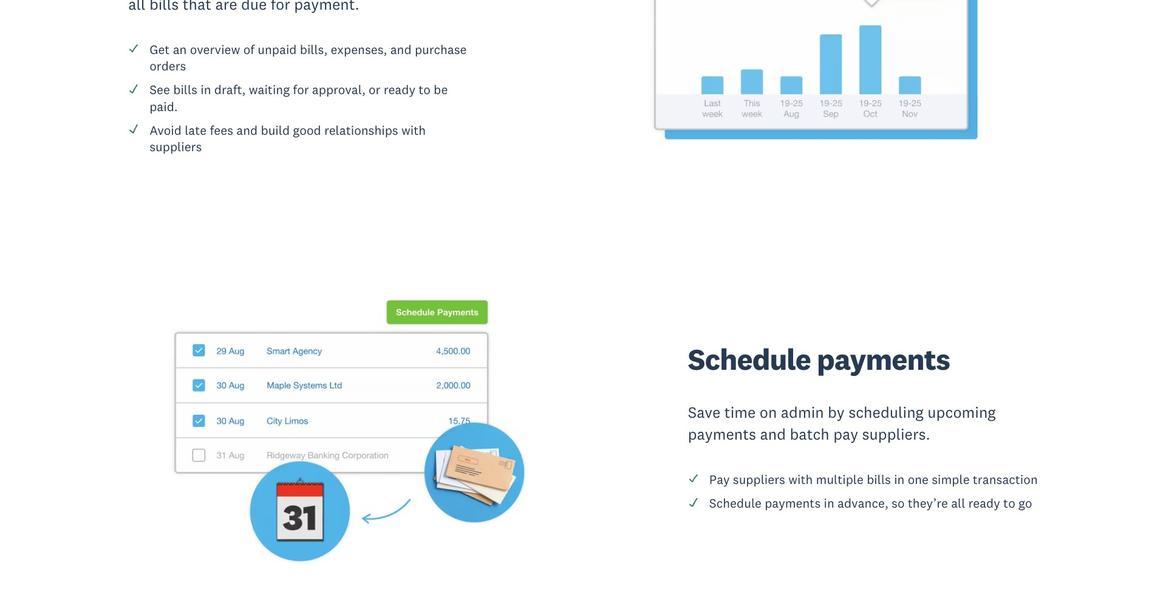 Task type: locate. For each thing, give the bounding box(es) containing it.
multiple
[[816, 472, 864, 488]]

suppliers right "pay"
[[733, 472, 785, 488]]

bills inside see bills in draft, waiting for approval, or ready to be paid.
[[173, 82, 197, 98]]

and right the fees
[[237, 122, 258, 138]]

1 vertical spatial suppliers
[[733, 472, 785, 488]]

1 vertical spatial to
[[1004, 495, 1016, 512]]

0 horizontal spatial ready
[[384, 82, 416, 98]]

schedule payments
[[688, 341, 950, 378]]

payments down save
[[688, 425, 756, 444]]

pay suppliers with multiple bills in one simple transaction
[[709, 472, 1038, 488]]

1 vertical spatial payments
[[688, 425, 756, 444]]

1 vertical spatial schedule
[[709, 495, 762, 512]]

get an overview of unpaid bills, expenses, and purchase orders
[[150, 41, 467, 74]]

schedule for schedule payments
[[688, 341, 811, 378]]

simple
[[932, 472, 970, 488]]

in left the draft,
[[201, 82, 211, 98]]

0 vertical spatial included image
[[128, 124, 139, 134]]

draft,
[[214, 82, 246, 98]]

2 horizontal spatial and
[[760, 425, 786, 444]]

payments inside save time on admin by scheduling upcoming payments and batch pay suppliers.
[[688, 425, 756, 444]]

with right relationships
[[402, 122, 426, 138]]

time
[[725, 403, 756, 422]]

included image for pay suppliers with multiple bills in one simple transaction
[[688, 473, 699, 484]]

0 vertical spatial with
[[402, 122, 426, 138]]

in down multiple
[[824, 495, 835, 512]]

with left multiple
[[789, 472, 813, 488]]

avoid
[[150, 122, 182, 138]]

suppliers
[[150, 138, 202, 155], [733, 472, 785, 488]]

included image for get an overview of unpaid bills, expenses, and purchase orders
[[128, 43, 139, 54]]

bills,
[[300, 41, 328, 58]]

1 horizontal spatial included image
[[688, 497, 699, 508]]

in
[[201, 82, 211, 98], [894, 472, 905, 488], [824, 495, 835, 512]]

1 vertical spatial and
[[237, 122, 258, 138]]

and inside the avoid late fees and build good relationships with suppliers
[[237, 122, 258, 138]]

pay
[[709, 472, 730, 488]]

0 vertical spatial bills
[[173, 82, 197, 98]]

0 vertical spatial suppliers
[[150, 138, 202, 155]]

2 vertical spatial and
[[760, 425, 786, 444]]

bills
[[173, 82, 197, 98], [867, 472, 891, 488]]

schedule payments in advance, so they're all ready to go
[[709, 495, 1033, 512]]

0 horizontal spatial in
[[201, 82, 211, 98]]

bills right see
[[173, 82, 197, 98]]

schedule down "pay"
[[709, 495, 762, 512]]

in for advance,
[[824, 495, 835, 512]]

0 horizontal spatial and
[[237, 122, 258, 138]]

advance,
[[838, 495, 889, 512]]

ready right or
[[384, 82, 416, 98]]

bills up schedule payments in advance, so they're all ready to go on the right of page
[[867, 472, 891, 488]]

2 vertical spatial included image
[[688, 473, 699, 484]]

included image left see
[[128, 83, 139, 94]]

so
[[892, 495, 905, 512]]

0 horizontal spatial with
[[402, 122, 426, 138]]

included image
[[128, 43, 139, 54], [128, 83, 139, 94], [688, 473, 699, 484]]

ready
[[384, 82, 416, 98], [969, 495, 1001, 512]]

good
[[293, 122, 321, 138]]

2 horizontal spatial in
[[894, 472, 905, 488]]

payments for schedule payments in advance, so they're all ready to go
[[765, 495, 821, 512]]

2 vertical spatial in
[[824, 495, 835, 512]]

an
[[173, 41, 187, 58]]

1 horizontal spatial and
[[390, 41, 412, 58]]

0 vertical spatial schedule
[[688, 341, 811, 378]]

save
[[688, 403, 721, 422]]

payments up the 'scheduling'
[[817, 341, 950, 378]]

0 horizontal spatial to
[[419, 82, 431, 98]]

0 horizontal spatial suppliers
[[150, 138, 202, 155]]

to left be
[[419, 82, 431, 98]]

with
[[402, 122, 426, 138], [789, 472, 813, 488]]

avoid late fees and build good relationships with suppliers
[[150, 122, 426, 155]]

and
[[390, 41, 412, 58], [237, 122, 258, 138], [760, 425, 786, 444]]

included image for schedule payments in advance, so they're all ready to go
[[688, 497, 699, 508]]

0 vertical spatial included image
[[128, 43, 139, 54]]

0 vertical spatial payments
[[817, 341, 950, 378]]

0 horizontal spatial bills
[[173, 82, 197, 98]]

to inside see bills in draft, waiting for approval, or ready to be paid.
[[419, 82, 431, 98]]

1 vertical spatial with
[[789, 472, 813, 488]]

expenses,
[[331, 41, 387, 58]]

ready inside see bills in draft, waiting for approval, or ready to be paid.
[[384, 82, 416, 98]]

save time on admin by scheduling upcoming payments and batch pay suppliers.
[[688, 403, 996, 444]]

and down the on
[[760, 425, 786, 444]]

1 vertical spatial bills
[[867, 472, 891, 488]]

included image left get
[[128, 43, 139, 54]]

1 vertical spatial included image
[[128, 83, 139, 94]]

fees
[[210, 122, 233, 138]]

scheduling
[[849, 403, 924, 422]]

included image left "pay"
[[688, 473, 699, 484]]

a list of outstanding bills displays in xero so the business can schedule the date on which to pay each one. image
[[128, 285, 572, 576]]

waiting
[[249, 82, 290, 98]]

with inside the avoid late fees and build good relationships with suppliers
[[402, 122, 426, 138]]

ready right all
[[969, 495, 1001, 512]]

1 vertical spatial included image
[[688, 497, 699, 508]]

upcoming
[[928, 403, 996, 422]]

in left one
[[894, 472, 905, 488]]

to left go
[[1004, 495, 1016, 512]]

0 horizontal spatial included image
[[128, 124, 139, 134]]

in for draft,
[[201, 82, 211, 98]]

to
[[419, 82, 431, 98], [1004, 495, 1016, 512]]

in inside see bills in draft, waiting for approval, or ready to be paid.
[[201, 82, 211, 98]]

they're
[[908, 495, 948, 512]]

and left purchase
[[390, 41, 412, 58]]

schedule up "time"
[[688, 341, 811, 378]]

0 vertical spatial ready
[[384, 82, 416, 98]]

included image
[[128, 124, 139, 134], [688, 497, 699, 508]]

suppliers down avoid
[[150, 138, 202, 155]]

0 vertical spatial to
[[419, 82, 431, 98]]

1 vertical spatial in
[[894, 472, 905, 488]]

2 vertical spatial payments
[[765, 495, 821, 512]]

payments
[[817, 341, 950, 378], [688, 425, 756, 444], [765, 495, 821, 512]]

late
[[185, 122, 207, 138]]

payments down multiple
[[765, 495, 821, 512]]

0 vertical spatial and
[[390, 41, 412, 58]]

0 vertical spatial in
[[201, 82, 211, 98]]

see bills in draft, waiting for approval, or ready to be paid.
[[150, 82, 448, 115]]

1 horizontal spatial with
[[789, 472, 813, 488]]

be
[[434, 82, 448, 98]]

1 horizontal spatial in
[[824, 495, 835, 512]]

pay
[[834, 425, 859, 444]]

schedule
[[688, 341, 811, 378], [709, 495, 762, 512]]

1 vertical spatial ready
[[969, 495, 1001, 512]]



Task type: describe. For each thing, give the bounding box(es) containing it.
1 horizontal spatial to
[[1004, 495, 1016, 512]]

of
[[243, 41, 255, 58]]

included image for see bills in draft, waiting for approval, or ready to be paid.
[[128, 83, 139, 94]]

schedule for schedule payments in advance, so they're all ready to go
[[709, 495, 762, 512]]

relationships
[[324, 122, 398, 138]]

and inside get an overview of unpaid bills, expenses, and purchase orders
[[390, 41, 412, 58]]

for
[[293, 82, 309, 98]]

suppliers.
[[862, 425, 931, 444]]

overview
[[190, 41, 240, 58]]

1 horizontal spatial bills
[[867, 472, 891, 488]]

1 horizontal spatial ready
[[969, 495, 1001, 512]]

paid.
[[150, 98, 178, 115]]

see
[[150, 82, 170, 98]]

transaction
[[973, 472, 1038, 488]]

go
[[1019, 495, 1033, 512]]

purchase
[[415, 41, 467, 58]]

on
[[760, 403, 777, 422]]

unpaid
[[258, 41, 297, 58]]

by
[[828, 403, 845, 422]]

or
[[369, 82, 381, 98]]

approval,
[[312, 82, 366, 98]]

1 horizontal spatial suppliers
[[733, 472, 785, 488]]

suppliers inside the avoid late fees and build good relationships with suppliers
[[150, 138, 202, 155]]

and inside save time on admin by scheduling upcoming payments and batch pay suppliers.
[[760, 425, 786, 444]]

all
[[951, 495, 966, 512]]

orders
[[150, 58, 186, 74]]

get
[[150, 41, 170, 58]]

build
[[261, 122, 290, 138]]

included image for avoid late fees and build good relationships with suppliers
[[128, 124, 139, 134]]

one
[[908, 472, 929, 488]]

a bar chart on the xero dashboard shows the total value of outgoing bills in recent weeks and months. image
[[595, 0, 1038, 166]]

payments for schedule payments
[[817, 341, 950, 378]]

batch
[[790, 425, 830, 444]]

admin
[[781, 403, 824, 422]]



Task type: vqa. For each thing, say whether or not it's contained in the screenshot.
Get
yes



